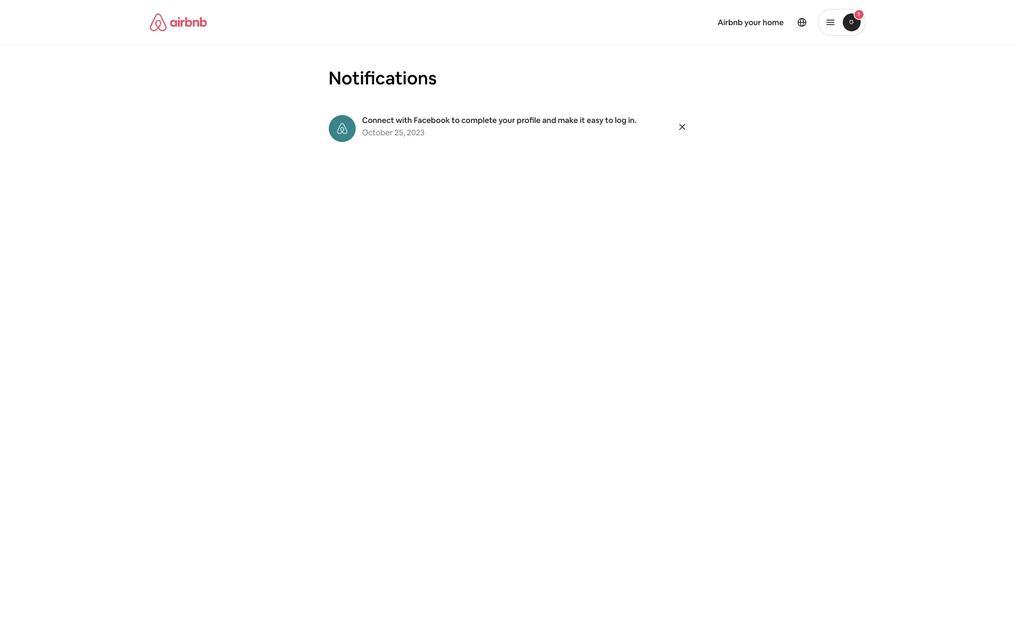 Task type: describe. For each thing, give the bounding box(es) containing it.
home
[[763, 17, 784, 27]]

with
[[396, 115, 412, 125]]

your inside connect with facebook to complete your profile and make it easy to log in. october 25, 2023
[[499, 115, 515, 125]]

easy
[[587, 115, 604, 125]]

airbnb your home
[[718, 17, 784, 27]]

in.
[[628, 115, 637, 125]]

airbnb
[[718, 17, 743, 27]]

october
[[362, 128, 393, 138]]

2 to from the left
[[605, 115, 614, 125]]

profile
[[517, 115, 541, 125]]



Task type: locate. For each thing, give the bounding box(es) containing it.
connect with facebook to complete your profile and make it easy to log in. october 25, 2023
[[362, 115, 637, 138]]

airbnb your home link
[[711, 11, 791, 34]]

make
[[558, 115, 578, 125]]

1 vertical spatial your
[[499, 115, 515, 125]]

1 button
[[818, 9, 866, 36]]

1
[[858, 11, 860, 18]]

to
[[452, 115, 460, 125], [605, 115, 614, 125]]

and
[[543, 115, 556, 125]]

to left log
[[605, 115, 614, 125]]

your inside profile element
[[745, 17, 761, 27]]

facebook
[[414, 115, 450, 125]]

1 horizontal spatial your
[[745, 17, 761, 27]]

1 to from the left
[[452, 115, 460, 125]]

it
[[580, 115, 585, 125]]

2023
[[407, 128, 425, 138]]

connect
[[362, 115, 394, 125]]

notifications
[[329, 67, 437, 90]]

your
[[745, 17, 761, 27], [499, 115, 515, 125]]

your left profile
[[499, 115, 515, 125]]

0 horizontal spatial your
[[499, 115, 515, 125]]

complete
[[462, 115, 497, 125]]

0 vertical spatial your
[[745, 17, 761, 27]]

25,
[[395, 128, 405, 138]]

1 horizontal spatial to
[[605, 115, 614, 125]]

to left complete
[[452, 115, 460, 125]]

log
[[615, 115, 627, 125]]

profile element
[[521, 0, 866, 45]]

your left home
[[745, 17, 761, 27]]

0 horizontal spatial to
[[452, 115, 460, 125]]



Task type: vqa. For each thing, say whether or not it's contained in the screenshot.
it
yes



